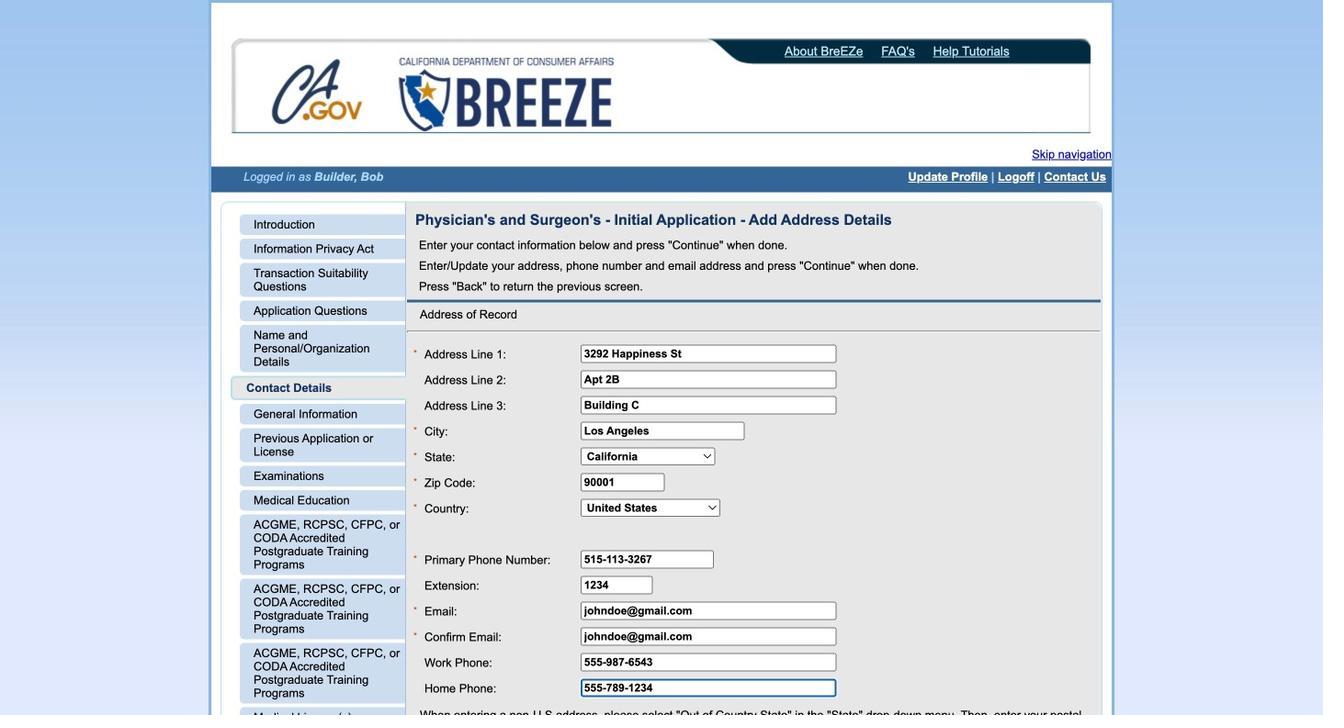 Task type: locate. For each thing, give the bounding box(es) containing it.
None text field
[[580, 345, 836, 363], [580, 422, 745, 440], [580, 576, 653, 595], [580, 628, 836, 646], [580, 654, 836, 672], [580, 679, 836, 698], [580, 345, 836, 363], [580, 422, 745, 440], [580, 576, 653, 595], [580, 628, 836, 646], [580, 654, 836, 672], [580, 679, 836, 698]]

ca.gov image
[[271, 58, 365, 130]]

None text field
[[580, 371, 836, 389], [580, 396, 836, 415], [580, 473, 665, 492], [580, 551, 714, 569], [580, 602, 836, 620], [580, 371, 836, 389], [580, 396, 836, 415], [580, 473, 665, 492], [580, 551, 714, 569], [580, 602, 836, 620]]



Task type: describe. For each thing, give the bounding box(es) containing it.
state of california breeze image
[[395, 58, 617, 131]]



Task type: vqa. For each thing, say whether or not it's contained in the screenshot.
State of California BreEZe 'image'
yes



